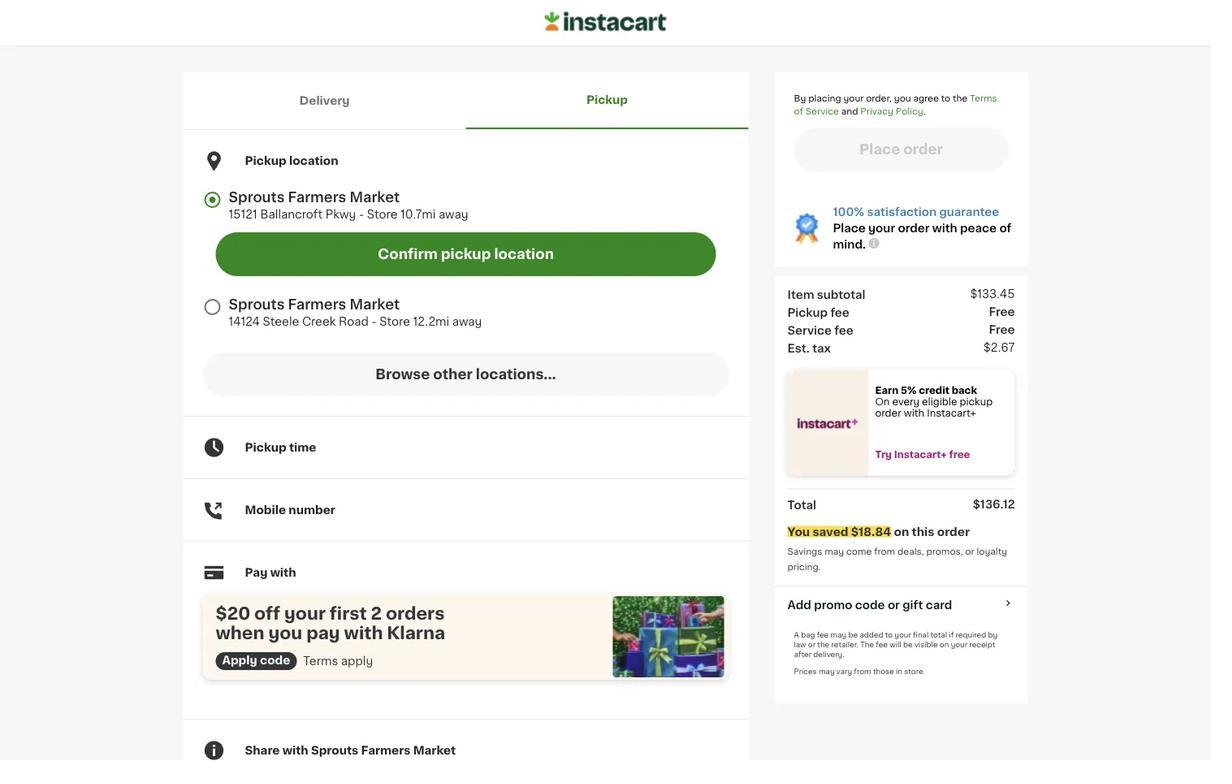 Task type: vqa. For each thing, say whether or not it's contained in the screenshot.
14124
yes



Task type: locate. For each thing, give the bounding box(es) containing it.
of down by
[[794, 107, 803, 116]]

pricing.
[[788, 562, 821, 571]]

sprouts inside the sprouts farmers market 15121 ballancroft pkwy - store 10.7mi away
[[229, 190, 285, 204]]

final
[[913, 631, 929, 639]]

of right peace
[[999, 223, 1012, 234]]

1 horizontal spatial to
[[941, 94, 951, 103]]

0 vertical spatial service
[[806, 107, 839, 116]]

1 vertical spatial store
[[380, 316, 410, 327]]

fee down subtotal
[[831, 307, 850, 318]]

terms inside 'terms of service'
[[970, 94, 997, 103]]

the
[[953, 94, 968, 103], [817, 641, 830, 648]]

may
[[825, 547, 844, 556], [831, 631, 847, 639], [819, 668, 835, 675]]

pickup right confirm
[[441, 247, 491, 261]]

road
[[339, 316, 369, 327]]

back
[[952, 386, 977, 395]]

with inside earn 5% credit back on every eligible pickup order with instacart+
[[904, 408, 925, 418]]

1 vertical spatial the
[[817, 641, 830, 648]]

to right "agree"
[[941, 94, 951, 103]]

1 horizontal spatial pickup
[[960, 397, 993, 407]]

1 vertical spatial order
[[875, 408, 901, 418]]

may down delivery.
[[819, 668, 835, 675]]

1 horizontal spatial code
[[855, 599, 885, 610]]

1 vertical spatial of
[[999, 223, 1012, 234]]

will
[[890, 641, 901, 648]]

earn 5% credit back on every eligible pickup order with instacart+
[[875, 386, 995, 418]]

location
[[289, 155, 338, 167], [494, 247, 554, 261]]

0 vertical spatial the
[[953, 94, 968, 103]]

locations...
[[476, 368, 556, 381]]

be up retailer.
[[848, 631, 858, 639]]

to inside a bag fee may be added to your final total if required by law or the retailer. the fee will be visible on your receipt after delivery.
[[885, 631, 893, 639]]

the right "agree"
[[953, 94, 968, 103]]

est.
[[788, 342, 810, 354]]

terms apply
[[303, 656, 373, 667]]

pickup up 15121
[[245, 155, 286, 167]]

code up added
[[855, 599, 885, 610]]

0 vertical spatial sprouts
[[229, 190, 285, 204]]

mind.
[[833, 239, 866, 250]]

your up pay
[[284, 605, 326, 622]]

service inside 'terms of service'
[[806, 107, 839, 116]]

pickup for pickup fee
[[788, 307, 828, 318]]

home image
[[545, 9, 667, 34]]

farmers for sprouts farmers market 14124 steele creek road - store 12.2mi away
[[288, 298, 346, 312]]

with
[[932, 223, 957, 234], [904, 408, 925, 418], [270, 567, 296, 578], [344, 624, 383, 641], [282, 745, 308, 756]]

or inside a bag fee may be added to your final total if required by law or the retailer. the fee will be visible on your receipt after delivery.
[[808, 641, 816, 648]]

0 horizontal spatial on
[[894, 526, 909, 537]]

and privacy policy .
[[839, 107, 926, 116]]

you up policy on the right
[[894, 94, 911, 103]]

instacart+
[[927, 408, 976, 418], [894, 450, 947, 459]]

free down $133.45 at the top of the page
[[989, 306, 1015, 317]]

pickup left time
[[245, 442, 286, 453]]

with down the 2
[[344, 624, 383, 641]]

confirm pickup location button
[[216, 232, 716, 276]]

2 vertical spatial order
[[937, 526, 970, 537]]

your
[[844, 94, 864, 103], [868, 223, 895, 234], [284, 605, 326, 622], [895, 631, 911, 639], [951, 641, 968, 648]]

pickup inside button
[[586, 94, 628, 106]]

1 vertical spatial sprouts
[[229, 298, 285, 312]]

pickup for pickup time
[[245, 442, 286, 453]]

0 vertical spatial store
[[367, 209, 398, 220]]

sprouts right share
[[311, 745, 358, 756]]

by
[[988, 631, 998, 639]]

terms down pay
[[303, 656, 338, 667]]

farmers inside sprouts farmers market 14124 steele creek road - store 12.2mi away
[[288, 298, 346, 312]]

0 horizontal spatial of
[[794, 107, 803, 116]]

away inside the sprouts farmers market 15121 ballancroft pkwy - store 10.7mi away
[[439, 209, 468, 220]]

1 vertical spatial farmers
[[288, 298, 346, 312]]

terms right "agree"
[[970, 94, 997, 103]]

to up 'will'
[[885, 631, 893, 639]]

pay with
[[245, 567, 296, 578]]

you down off
[[268, 624, 302, 641]]

1 free from the top
[[989, 306, 1015, 317]]

pickup button
[[466, 72, 749, 129]]

1 vertical spatial -
[[372, 316, 377, 327]]

law
[[794, 641, 806, 648]]

0 vertical spatial pickup
[[441, 247, 491, 261]]

delivery.
[[813, 651, 844, 658]]

1 vertical spatial on
[[940, 641, 949, 648]]

add
[[788, 599, 811, 610]]

first
[[330, 605, 367, 622]]

pickup down home "image"
[[586, 94, 628, 106]]

2 vertical spatial or
[[808, 641, 816, 648]]

order up "promos,"
[[937, 526, 970, 537]]

from right vary
[[854, 668, 871, 675]]

fee left 'will'
[[876, 641, 888, 648]]

apply
[[341, 656, 373, 667]]

1 horizontal spatial location
[[494, 247, 554, 261]]

to
[[941, 94, 951, 103], [885, 631, 893, 639]]

away right 10.7mi
[[439, 209, 468, 220]]

pkwy
[[325, 209, 356, 220]]

visible
[[915, 641, 938, 648]]

100% satisfaction guarantee
[[833, 206, 999, 218]]

sprouts up 14124
[[229, 298, 285, 312]]

0 vertical spatial farmers
[[288, 190, 346, 204]]

try
[[875, 450, 892, 459]]

instacart+ inside earn 5% credit back on every eligible pickup order with instacart+
[[927, 408, 976, 418]]

service
[[806, 107, 839, 116], [788, 325, 832, 336]]

0 vertical spatial instacart+
[[927, 408, 976, 418]]

terms of service link
[[794, 94, 997, 116]]

your down if
[[951, 641, 968, 648]]

pickup fee
[[788, 307, 850, 318]]

1 horizontal spatial on
[[940, 641, 949, 648]]

1 horizontal spatial you
[[894, 94, 911, 103]]

0 horizontal spatial pickup
[[441, 247, 491, 261]]

1 vertical spatial terms
[[303, 656, 338, 667]]

with down every
[[904, 408, 925, 418]]

1 vertical spatial free
[[989, 324, 1015, 335]]

1 horizontal spatial the
[[953, 94, 968, 103]]

agree
[[913, 94, 939, 103]]

service down placing
[[806, 107, 839, 116]]

0 vertical spatial on
[[894, 526, 909, 537]]

you
[[788, 526, 810, 537]]

0 vertical spatial code
[[855, 599, 885, 610]]

2 vertical spatial sprouts
[[311, 745, 358, 756]]

market for sprouts farmers market 15121 ballancroft pkwy - store 10.7mi away
[[350, 190, 400, 204]]

may inside savings may come from deals, promos, or loyalty pricing.
[[825, 547, 844, 556]]

0 horizontal spatial -
[[359, 209, 364, 220]]

2 horizontal spatial or
[[965, 547, 975, 556]]

privacy
[[861, 107, 894, 116]]

sprouts
[[229, 190, 285, 204], [229, 298, 285, 312], [311, 745, 358, 756]]

away right 12.2mi
[[452, 316, 482, 327]]

1 horizontal spatial -
[[372, 316, 377, 327]]

sprouts inside sprouts farmers market 14124 steele creek road - store 12.2mi away
[[229, 298, 285, 312]]

store left 12.2mi
[[380, 316, 410, 327]]

1 horizontal spatial of
[[999, 223, 1012, 234]]

of
[[794, 107, 803, 116], [999, 223, 1012, 234]]

or inside button
[[888, 599, 900, 610]]

0 vertical spatial market
[[350, 190, 400, 204]]

1 vertical spatial pickup
[[960, 397, 993, 407]]

0 horizontal spatial you
[[268, 624, 302, 641]]

1 vertical spatial you
[[268, 624, 302, 641]]

0 vertical spatial order
[[898, 223, 930, 234]]

0 vertical spatial terms
[[970, 94, 997, 103]]

with right 'pay'
[[270, 567, 296, 578]]

or left gift
[[888, 599, 900, 610]]

location inside confirm pickup location button
[[494, 247, 554, 261]]

come
[[846, 547, 872, 556]]

with down guarantee
[[932, 223, 957, 234]]

0 vertical spatial to
[[941, 94, 951, 103]]

0 horizontal spatial to
[[885, 631, 893, 639]]

the inside a bag fee may be added to your final total if required by law or the retailer. the fee will be visible on your receipt after delivery.
[[817, 641, 830, 648]]

instacart+ down eligible
[[927, 408, 976, 418]]

from down you saved $18.84 on this order
[[874, 547, 895, 556]]

promos,
[[926, 547, 963, 556]]

1 vertical spatial to
[[885, 631, 893, 639]]

the
[[860, 641, 874, 648]]

sprouts up 15121
[[229, 190, 285, 204]]

0 vertical spatial from
[[874, 547, 895, 556]]

0 vertical spatial free
[[989, 306, 1015, 317]]

market inside sprouts farmers market 14124 steele creek road - store 12.2mi away
[[350, 298, 400, 312]]

total
[[788, 499, 816, 511]]

1 vertical spatial instacart+
[[894, 450, 947, 459]]

0 vertical spatial may
[[825, 547, 844, 556]]

be right 'will'
[[903, 641, 913, 648]]

- right 'pkwy'
[[359, 209, 364, 220]]

to for your
[[885, 631, 893, 639]]

1 horizontal spatial from
[[874, 547, 895, 556]]

market inside the sprouts farmers market 15121 ballancroft pkwy - store 10.7mi away
[[350, 190, 400, 204]]

0 vertical spatial be
[[848, 631, 858, 639]]

store inside sprouts farmers market 14124 steele creek road - store 12.2mi away
[[380, 316, 410, 327]]

0 horizontal spatial from
[[854, 668, 871, 675]]

or left the loyalty
[[965, 547, 975, 556]]

may up retailer.
[[831, 631, 847, 639]]

1 vertical spatial away
[[452, 316, 482, 327]]

0 horizontal spatial the
[[817, 641, 830, 648]]

pickup down back at the right of the page
[[960, 397, 993, 407]]

added
[[860, 631, 883, 639]]

sprouts farmers market 14124 steele creek road - store 12.2mi away
[[229, 298, 482, 327]]

on down total
[[940, 641, 949, 648]]

credit
[[919, 386, 950, 395]]

service up the 'est. tax'
[[788, 325, 832, 336]]

policy
[[896, 107, 923, 116]]

vary
[[837, 668, 852, 675]]

instacart+ right try
[[894, 450, 947, 459]]

est. tax
[[788, 342, 831, 354]]

store left 10.7mi
[[367, 209, 398, 220]]

order down 100% satisfaction guarantee
[[898, 223, 930, 234]]

receipt
[[969, 641, 995, 648]]

1 horizontal spatial or
[[888, 599, 900, 610]]

1 horizontal spatial terms
[[970, 94, 997, 103]]

0 vertical spatial of
[[794, 107, 803, 116]]

0 vertical spatial you
[[894, 94, 911, 103]]

with right share
[[282, 745, 308, 756]]

the up delivery.
[[817, 641, 830, 648]]

sprouts for sprouts farmers market 14124 steele creek road - store 12.2mi away
[[229, 298, 285, 312]]

placing
[[808, 94, 841, 103]]

$18.84
[[851, 526, 891, 537]]

farmers
[[288, 190, 346, 204], [288, 298, 346, 312], [361, 745, 411, 756]]

0 vertical spatial -
[[359, 209, 364, 220]]

1 vertical spatial location
[[494, 247, 554, 261]]

on left this on the bottom of page
[[894, 526, 909, 537]]

terms for terms apply
[[303, 656, 338, 667]]

1 vertical spatial be
[[903, 641, 913, 648]]

when
[[216, 624, 264, 641]]

may down saved
[[825, 547, 844, 556]]

away inside sprouts farmers market 14124 steele creek road - store 12.2mi away
[[452, 316, 482, 327]]

of inside the place your order with peace of mind.
[[999, 223, 1012, 234]]

0 vertical spatial or
[[965, 547, 975, 556]]

free up $2.67
[[989, 324, 1015, 335]]

order down on
[[875, 408, 901, 418]]

pickup inside earn 5% credit back on every eligible pickup order with instacart+
[[960, 397, 993, 407]]

from for deals,
[[874, 547, 895, 556]]

free
[[989, 306, 1015, 317], [989, 324, 1015, 335]]

14124
[[229, 316, 260, 327]]

1 vertical spatial may
[[831, 631, 847, 639]]

confirm
[[378, 247, 438, 261]]

0 vertical spatial away
[[439, 209, 468, 220]]

0 vertical spatial location
[[289, 155, 338, 167]]

0 horizontal spatial be
[[848, 631, 858, 639]]

pickup for pickup location
[[245, 155, 286, 167]]

mobile number
[[245, 504, 335, 516]]

order inside earn 5% credit back on every eligible pickup order with instacart+
[[875, 408, 901, 418]]

2 vertical spatial may
[[819, 668, 835, 675]]

place
[[833, 223, 866, 234]]

farmers inside the sprouts farmers market 15121 ballancroft pkwy - store 10.7mi away
[[288, 190, 346, 204]]

2 vertical spatial farmers
[[361, 745, 411, 756]]

your inside $20 off your first 2 orders when you pay with klarna
[[284, 605, 326, 622]]

1 vertical spatial code
[[260, 655, 290, 666]]

1 vertical spatial from
[[854, 668, 871, 675]]

sprouts for sprouts farmers market 15121 ballancroft pkwy - store 10.7mi away
[[229, 190, 285, 204]]

1 vertical spatial or
[[888, 599, 900, 610]]

code right apply on the left of page
[[260, 655, 290, 666]]

more info about 100% satisfaction guarantee image
[[867, 237, 880, 250]]

total
[[931, 631, 947, 639]]

this
[[912, 526, 935, 537]]

1 vertical spatial market
[[350, 298, 400, 312]]

with inside the place your order with peace of mind.
[[932, 223, 957, 234]]

order
[[898, 223, 930, 234], [875, 408, 901, 418], [937, 526, 970, 537]]

pickup down item
[[788, 307, 828, 318]]

eligible
[[922, 397, 957, 407]]

pickup
[[441, 247, 491, 261], [960, 397, 993, 407]]

2 free from the top
[[989, 324, 1015, 335]]

0 horizontal spatial terms
[[303, 656, 338, 667]]

0 horizontal spatial or
[[808, 641, 816, 648]]

add promo code or gift card
[[788, 599, 952, 610]]

delivery button
[[183, 72, 466, 129]]

- right road
[[372, 316, 377, 327]]

or down bag on the right
[[808, 641, 816, 648]]

0 horizontal spatial location
[[289, 155, 338, 167]]

your up 'more info about 100% satisfaction guarantee' icon
[[868, 223, 895, 234]]

you saved $18.84 on this order
[[788, 526, 970, 537]]

from inside savings may come from deals, promos, or loyalty pricing.
[[874, 547, 895, 556]]

- inside the sprouts farmers market 15121 ballancroft pkwy - store 10.7mi away
[[359, 209, 364, 220]]



Task type: describe. For each thing, give the bounding box(es) containing it.
2
[[371, 605, 382, 622]]

tax
[[813, 342, 831, 354]]

bag
[[801, 631, 815, 639]]

delivery
[[299, 95, 350, 106]]

card
[[926, 599, 952, 610]]

fee down pickup fee
[[835, 325, 853, 336]]

your up 'will'
[[895, 631, 911, 639]]

steele
[[263, 316, 299, 327]]

fee right bag on the right
[[817, 631, 829, 639]]

browse
[[376, 368, 430, 381]]

- inside sprouts farmers market 14124 steele creek road - store 12.2mi away
[[372, 316, 377, 327]]

$2.67
[[984, 342, 1015, 353]]

15121
[[229, 209, 257, 220]]

order inside the place your order with peace of mind.
[[898, 223, 930, 234]]

number
[[289, 504, 335, 516]]

may inside a bag fee may be added to your final total if required by law or the retailer. the fee will be visible on your receipt after delivery.
[[831, 631, 847, 639]]

pickup time
[[245, 442, 316, 453]]

on
[[875, 397, 890, 407]]

your up and
[[844, 94, 864, 103]]

sprouts farmers market 15121 ballancroft pkwy - store 10.7mi away
[[229, 190, 468, 220]]

you inside $20 off your first 2 orders when you pay with klarna
[[268, 624, 302, 641]]

loyalty
[[977, 547, 1007, 556]]

item subtotal
[[788, 289, 866, 300]]

0 horizontal spatial code
[[260, 655, 290, 666]]

browse other locations...
[[376, 368, 556, 381]]

2 vertical spatial market
[[413, 745, 456, 756]]

saved
[[813, 526, 848, 537]]

required
[[956, 631, 986, 639]]

orders
[[386, 605, 445, 622]]

try instacart+ free button
[[869, 449, 1015, 460]]

guarantee
[[939, 206, 999, 218]]

a bag fee may be added to your final total if required by law or the retailer. the fee will be visible on your receipt after delivery.
[[794, 631, 998, 658]]

of inside 'terms of service'
[[794, 107, 803, 116]]

prices
[[794, 668, 817, 675]]

market for sprouts farmers market 14124 steele creek road - store 12.2mi away
[[350, 298, 400, 312]]

with inside $20 off your first 2 orders when you pay with klarna
[[344, 624, 383, 641]]

service fee
[[788, 325, 853, 336]]

after
[[794, 651, 812, 658]]

privacy policy link
[[861, 107, 923, 116]]

$133.45
[[970, 288, 1015, 299]]

terms for terms of service
[[970, 94, 997, 103]]

and
[[841, 107, 858, 116]]

add promo code or gift card button
[[788, 597, 952, 613]]

store inside the sprouts farmers market 15121 ballancroft pkwy - store 10.7mi away
[[367, 209, 398, 220]]

pickup for pickup
[[586, 94, 628, 106]]

share
[[245, 745, 280, 756]]

on inside a bag fee may be added to your final total if required by law or the retailer. the fee will be visible on your receipt after delivery.
[[940, 641, 949, 648]]

peace
[[960, 223, 997, 234]]

10.7mi
[[401, 209, 436, 220]]

satisfaction
[[867, 206, 937, 218]]

free for pickup fee
[[989, 306, 1015, 317]]

$20
[[216, 605, 250, 622]]

klarna
[[387, 624, 445, 641]]

off
[[254, 605, 280, 622]]

1 vertical spatial service
[[788, 325, 832, 336]]

creek
[[302, 316, 336, 327]]

apply
[[222, 655, 257, 666]]

pay
[[306, 624, 340, 641]]

subtotal
[[817, 289, 866, 300]]

a
[[794, 631, 799, 639]]

browse other locations... button
[[203, 353, 729, 396]]

your inside the place your order with peace of mind.
[[868, 223, 895, 234]]

may for vary
[[819, 668, 835, 675]]

or inside savings may come from deals, promos, or loyalty pricing.
[[965, 547, 975, 556]]

prices may vary from those in store.
[[794, 668, 925, 675]]

by
[[794, 94, 806, 103]]

store.
[[904, 668, 925, 675]]

other
[[433, 368, 473, 381]]

if
[[949, 631, 954, 639]]

ballancroft
[[260, 209, 323, 220]]

.
[[923, 107, 926, 116]]

savings may come from deals, promos, or loyalty pricing.
[[788, 547, 1010, 571]]

pay
[[245, 567, 268, 578]]

instacart+ inside button
[[894, 450, 947, 459]]

5%
[[901, 386, 917, 395]]

earn
[[875, 386, 899, 395]]

place your order with peace of mind.
[[833, 223, 1012, 250]]

time
[[289, 442, 316, 453]]

free
[[949, 450, 970, 459]]

from for those
[[854, 668, 871, 675]]

1 horizontal spatial be
[[903, 641, 913, 648]]

item
[[788, 289, 814, 300]]

try instacart+ free
[[875, 450, 970, 459]]

gift
[[903, 599, 923, 610]]

mobile
[[245, 504, 286, 516]]

to for the
[[941, 94, 951, 103]]

in
[[896, 668, 902, 675]]

every
[[892, 397, 920, 407]]

confirm pickup location
[[378, 247, 554, 261]]

share with sprouts farmers market
[[245, 745, 456, 756]]

$136.12
[[973, 498, 1015, 510]]

pickup location
[[245, 155, 338, 167]]

may for come
[[825, 547, 844, 556]]

savings
[[788, 547, 822, 556]]

12.2mi
[[413, 316, 449, 327]]

code inside add promo code or gift card button
[[855, 599, 885, 610]]

farmers for sprouts farmers market 15121 ballancroft pkwy - store 10.7mi away
[[288, 190, 346, 204]]

by placing your order, you agree to the
[[794, 94, 970, 103]]

pickup inside confirm pickup location button
[[441, 247, 491, 261]]

terms of service
[[794, 94, 997, 116]]

free for service fee
[[989, 324, 1015, 335]]



